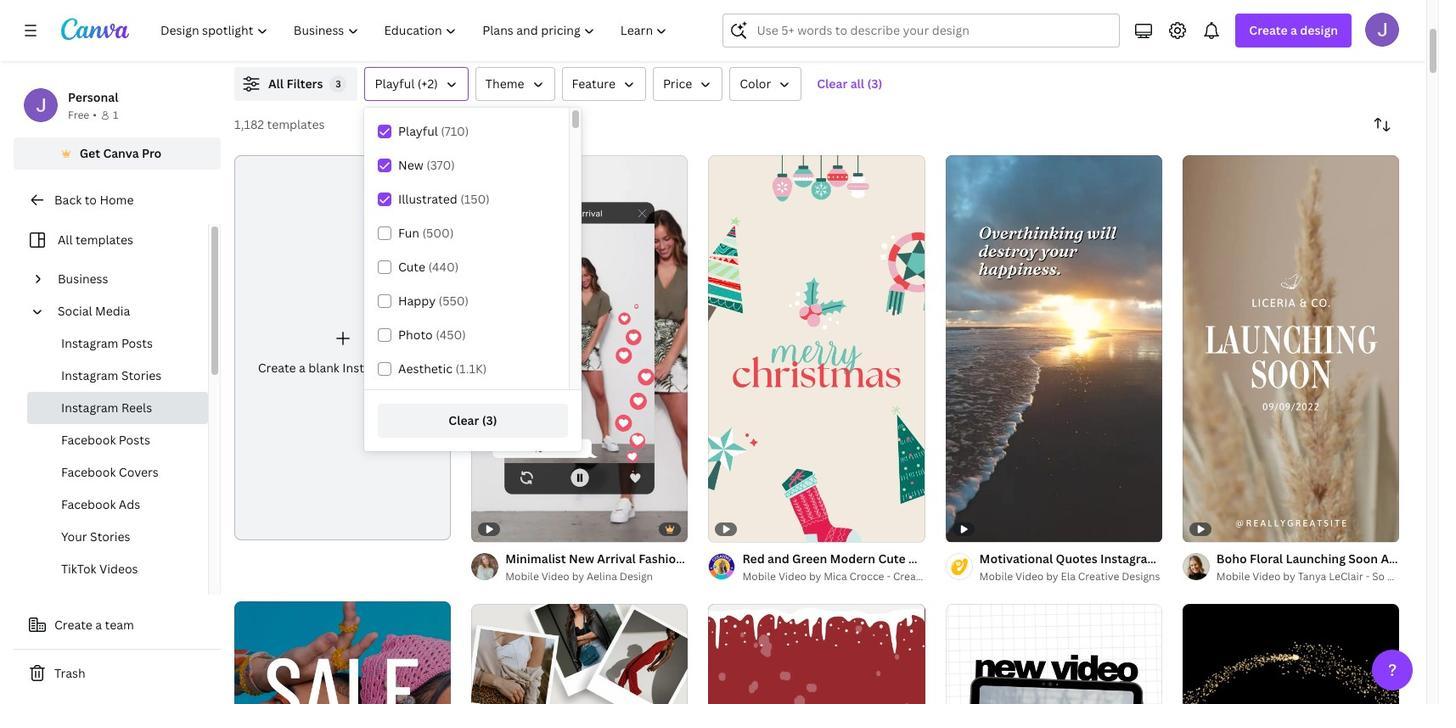 Task type: vqa. For each thing, say whether or not it's contained in the screenshot.
Create a design dropdown button
yes



Task type: describe. For each thing, give the bounding box(es) containing it.
dg
[[928, 569, 944, 584]]

tanya
[[1298, 569, 1326, 584]]

illustrated (150)
[[398, 191, 490, 207]]

create a team button
[[14, 609, 221, 643]]

videos
[[99, 561, 138, 577]]

business
[[58, 271, 108, 287]]

0 horizontal spatial reel
[[403, 360, 427, 376]]

1,182 templates
[[234, 116, 325, 132]]

a for blank
[[299, 360, 306, 376]]

new (370)
[[398, 157, 455, 173]]

design
[[620, 569, 653, 584]]

mobile video by ela creative designs link
[[979, 569, 1162, 586]]

video down and
[[778, 569, 807, 584]]

facebook for facebook posts
[[61, 432, 116, 448]]

(370)
[[426, 157, 455, 173]]

instagram posts link
[[27, 328, 208, 360]]

clear for clear all (3)
[[817, 76, 848, 92]]

your stories
[[61, 529, 130, 545]]

all
[[850, 76, 864, 92]]

mobile video by mica crocce - creare dg link
[[742, 569, 944, 586]]

(3) inside clear (3) button
[[482, 413, 497, 429]]

all for all templates
[[58, 232, 73, 248]]

minimalist new arrival fashion shop promo instagram reel mobile video by aelina design
[[505, 551, 846, 584]]

mobile video by tanya leclair - so swell studi link
[[1216, 569, 1439, 586]]

instagram inside 'link'
[[61, 335, 118, 351]]

all templates link
[[24, 224, 198, 256]]

boho
[[1216, 551, 1247, 567]]

create for create a design
[[1249, 22, 1288, 38]]

create a blank instagram reel
[[258, 360, 427, 376]]

instagram up facebook posts
[[61, 400, 118, 416]]

get canva pro button
[[14, 138, 221, 170]]

stories for your stories
[[90, 529, 130, 545]]

playful for playful (710)
[[398, 123, 438, 139]]

trash
[[54, 666, 85, 682]]

instagram right blank
[[342, 360, 400, 376]]

top level navigation element
[[149, 14, 682, 48]]

(150)
[[460, 191, 490, 207]]

floral
[[1250, 551, 1283, 567]]

free •
[[68, 108, 97, 122]]

social media
[[58, 303, 130, 319]]

instagram stories link
[[27, 360, 208, 392]]

minimalist new arrival fashion shop promo instagram reel link
[[505, 550, 846, 569]]

mobile down red
[[742, 569, 776, 584]]

red and green modern cute merry christmas mobile video link
[[742, 550, 1083, 569]]

by inside the minimalist new arrival fashion shop promo instagram reel mobile video by aelina design
[[572, 569, 584, 584]]

fun
[[398, 225, 419, 241]]

clear for clear (3)
[[449, 413, 479, 429]]

(+2)
[[417, 76, 438, 92]]

illustrated
[[398, 191, 457, 207]]

instagram posts
[[61, 335, 153, 351]]

by inside red and green modern cute merry christmas mobile video mobile video by mica crocce - creare dg
[[809, 569, 821, 584]]

motivational quotes instagram reel video mobile video by ela creative designs
[[979, 551, 1223, 584]]

minimalist
[[505, 551, 566, 567]]

your
[[61, 529, 87, 545]]

red
[[742, 551, 765, 567]]

price button
[[653, 67, 723, 101]]

- inside boho floral launching soon announce mobile video by tanya leclair - so swell studi
[[1366, 569, 1370, 584]]

free
[[68, 108, 89, 122]]

playful (710)
[[398, 123, 469, 139]]

a for design
[[1291, 22, 1297, 38]]

•
[[93, 108, 97, 122]]

feature button
[[562, 67, 646, 101]]

instagram stories
[[61, 368, 162, 384]]

(710)
[[441, 123, 469, 139]]

ela
[[1061, 569, 1076, 584]]

happy (550)
[[398, 293, 469, 309]]

crocce
[[850, 569, 884, 584]]

promo
[[719, 551, 757, 567]]

soon
[[1348, 551, 1378, 567]]

leclair
[[1329, 569, 1363, 584]]

cute (440)
[[398, 259, 459, 275]]

tiktok
[[61, 561, 96, 577]]

mobile inside boho floral launching soon announce mobile video by tanya leclair - so swell studi
[[1216, 569, 1250, 584]]

back to home
[[54, 192, 134, 208]]

fun (500)
[[398, 225, 454, 241]]

video up ela
[[1050, 551, 1083, 567]]

aelina
[[587, 569, 617, 584]]

instagram reels
[[61, 400, 152, 416]]

announce
[[1381, 551, 1439, 567]]

all for all filters
[[268, 76, 284, 92]]

color button
[[730, 67, 802, 101]]

photo
[[398, 327, 433, 343]]

templates for all templates
[[76, 232, 133, 248]]

filters
[[286, 76, 323, 92]]

create a design
[[1249, 22, 1338, 38]]

merry
[[909, 551, 943, 567]]

studi
[[1416, 569, 1439, 584]]

social
[[58, 303, 92, 319]]



Task type: locate. For each thing, give the bounding box(es) containing it.
1 vertical spatial stories
[[90, 529, 130, 545]]

blank
[[308, 360, 340, 376]]

0 horizontal spatial create
[[54, 617, 92, 633]]

clear inside button
[[817, 76, 848, 92]]

1,182
[[234, 116, 264, 132]]

creare
[[893, 569, 926, 584]]

by left ela
[[1046, 569, 1058, 584]]

a left team
[[95, 617, 102, 633]]

1 horizontal spatial a
[[299, 360, 306, 376]]

canva
[[103, 145, 139, 161]]

playful left (+2)
[[375, 76, 415, 92]]

clear all (3)
[[817, 76, 882, 92]]

0 vertical spatial a
[[1291, 22, 1297, 38]]

all down back
[[58, 232, 73, 248]]

2 horizontal spatial a
[[1291, 22, 1297, 38]]

playful (+2) button
[[365, 67, 469, 101]]

3
[[336, 77, 341, 90]]

reel left "boho"
[[1161, 551, 1186, 567]]

playful for playful (+2)
[[375, 76, 415, 92]]

reel inside motivational quotes instagram reel video mobile video by ela creative designs
[[1161, 551, 1186, 567]]

a for team
[[95, 617, 102, 633]]

posts
[[121, 335, 153, 351], [119, 432, 150, 448]]

clear (3)
[[449, 413, 497, 429]]

posts down reels
[[119, 432, 150, 448]]

playful
[[375, 76, 415, 92], [398, 123, 438, 139]]

stories for instagram stories
[[121, 368, 162, 384]]

1 horizontal spatial all
[[268, 76, 284, 92]]

back to home link
[[14, 183, 221, 217]]

create a blank instagram reel element
[[234, 155, 451, 541]]

to
[[85, 192, 97, 208]]

1 - from the left
[[887, 569, 891, 584]]

create a blank instagram reel link
[[234, 155, 451, 541]]

templates
[[267, 116, 325, 132], [76, 232, 133, 248]]

create left team
[[54, 617, 92, 633]]

mobile down motivational
[[979, 569, 1013, 584]]

0 vertical spatial stories
[[121, 368, 162, 384]]

clear all (3) button
[[809, 67, 891, 101]]

instagram
[[61, 335, 118, 351], [342, 360, 400, 376], [61, 368, 118, 384], [61, 400, 118, 416], [760, 551, 818, 567], [1100, 551, 1158, 567]]

all left filters
[[268, 76, 284, 92]]

red and green modern cute merry christmas mobile video mobile video by mica crocce - creare dg
[[742, 551, 1083, 584]]

0 vertical spatial clear
[[817, 76, 848, 92]]

(3) down (1.1k)
[[482, 413, 497, 429]]

1 vertical spatial facebook
[[61, 464, 116, 481]]

personal
[[68, 89, 118, 105]]

mobile down minimalist in the left bottom of the page
[[505, 569, 539, 584]]

boho floral launching soon announce link
[[1216, 550, 1439, 569]]

0 horizontal spatial all
[[58, 232, 73, 248]]

clear left all
[[817, 76, 848, 92]]

0 vertical spatial all
[[268, 76, 284, 92]]

stories up reels
[[121, 368, 162, 384]]

launching
[[1286, 551, 1346, 567]]

cute left (440)
[[398, 259, 425, 275]]

photo (450)
[[398, 327, 466, 343]]

posts inside the instagram posts 'link'
[[121, 335, 153, 351]]

0 horizontal spatial templates
[[76, 232, 133, 248]]

facebook down instagram reels on the bottom
[[61, 432, 116, 448]]

(450)
[[436, 327, 466, 343]]

1 vertical spatial a
[[299, 360, 306, 376]]

1 horizontal spatial clear
[[817, 76, 848, 92]]

2 - from the left
[[1366, 569, 1370, 584]]

1 vertical spatial all
[[58, 232, 73, 248]]

- inside red and green modern cute merry christmas mobile video mobile video by mica crocce - creare dg
[[887, 569, 891, 584]]

posts for facebook posts
[[119, 432, 150, 448]]

2 facebook from the top
[[61, 464, 116, 481]]

1 vertical spatial templates
[[76, 232, 133, 248]]

reel down photo
[[403, 360, 427, 376]]

1 vertical spatial clear
[[449, 413, 479, 429]]

1 vertical spatial cute
[[878, 551, 906, 567]]

0 horizontal spatial a
[[95, 617, 102, 633]]

1 horizontal spatial -
[[1366, 569, 1370, 584]]

posts inside facebook posts link
[[119, 432, 150, 448]]

stories down 'facebook ads' link
[[90, 529, 130, 545]]

pro
[[142, 145, 162, 161]]

mobile down "boho"
[[1216, 569, 1250, 584]]

mobile
[[1008, 551, 1047, 567], [505, 569, 539, 584], [742, 569, 776, 584], [979, 569, 1013, 584], [1216, 569, 1250, 584]]

media
[[95, 303, 130, 319]]

feature
[[572, 76, 616, 92]]

by inside boho floral launching soon announce mobile video by tanya leclair - so swell studi
[[1283, 569, 1295, 584]]

clear
[[817, 76, 848, 92], [449, 413, 479, 429]]

create inside button
[[54, 617, 92, 633]]

cute
[[398, 259, 425, 275], [878, 551, 906, 567]]

create left blank
[[258, 360, 296, 376]]

create for create a blank instagram reel
[[258, 360, 296, 376]]

0 vertical spatial playful
[[375, 76, 415, 92]]

video down motivational
[[1016, 569, 1044, 584]]

quotes
[[1056, 551, 1098, 567]]

playful up new (370)
[[398, 123, 438, 139]]

by down green
[[809, 569, 821, 584]]

color
[[740, 76, 771, 92]]

cute up creare
[[878, 551, 906, 567]]

1 horizontal spatial templates
[[267, 116, 325, 132]]

-
[[887, 569, 891, 584], [1366, 569, 1370, 584]]

a left blank
[[299, 360, 306, 376]]

theme button
[[475, 67, 555, 101]]

facebook posts link
[[27, 425, 208, 457]]

0 horizontal spatial -
[[887, 569, 891, 584]]

(1.1k)
[[456, 361, 487, 377]]

templates for 1,182 templates
[[267, 116, 325, 132]]

3 facebook from the top
[[61, 497, 116, 513]]

3 filter options selected element
[[330, 76, 347, 93]]

by
[[572, 569, 584, 584], [809, 569, 821, 584], [1046, 569, 1058, 584], [1283, 569, 1295, 584]]

reel inside the minimalist new arrival fashion shop promo instagram reel mobile video by aelina design
[[821, 551, 846, 567]]

by left the tanya
[[1283, 569, 1295, 584]]

Search search field
[[757, 14, 1109, 47]]

get canva pro
[[80, 145, 162, 161]]

aesthetic
[[398, 361, 453, 377]]

tiktok videos
[[61, 561, 138, 577]]

by left aelina on the left bottom of the page
[[572, 569, 584, 584]]

playful (+2)
[[375, 76, 438, 92]]

3 by from the left
[[1046, 569, 1058, 584]]

- left creare
[[887, 569, 891, 584]]

new left (370)
[[398, 157, 423, 173]]

designs
[[1122, 569, 1160, 584]]

(500)
[[422, 225, 454, 241]]

None search field
[[723, 14, 1120, 48]]

0 vertical spatial (3)
[[867, 76, 882, 92]]

motivational
[[979, 551, 1053, 567]]

by inside motivational quotes instagram reel video mobile video by ela creative designs
[[1046, 569, 1058, 584]]

a left design
[[1291, 22, 1297, 38]]

1 horizontal spatial cute
[[878, 551, 906, 567]]

video inside the minimalist new arrival fashion shop promo instagram reel mobile video by aelina design
[[541, 569, 570, 584]]

1 vertical spatial posts
[[119, 432, 150, 448]]

video
[[1050, 551, 1083, 567], [1189, 551, 1223, 567], [541, 569, 570, 584], [778, 569, 807, 584], [1016, 569, 1044, 584], [1253, 569, 1281, 584]]

templates down all filters
[[267, 116, 325, 132]]

1 horizontal spatial create
[[258, 360, 296, 376]]

0 vertical spatial templates
[[267, 116, 325, 132]]

Sort by button
[[1365, 108, 1399, 142]]

create a design button
[[1236, 14, 1352, 48]]

a inside button
[[95, 617, 102, 633]]

stories
[[121, 368, 162, 384], [90, 529, 130, 545]]

2 vertical spatial create
[[54, 617, 92, 633]]

design
[[1300, 22, 1338, 38]]

facebook for facebook ads
[[61, 497, 116, 513]]

0 vertical spatial new
[[398, 157, 423, 173]]

your stories link
[[27, 521, 208, 554]]

green
[[792, 551, 827, 567]]

so
[[1372, 569, 1385, 584]]

new up the mobile video by aelina design "link"
[[569, 551, 594, 567]]

boho floral launching soon announce mobile video by tanya leclair - so swell studi
[[1216, 551, 1439, 584]]

new inside the minimalist new arrival fashion shop promo instagram reel mobile video by aelina design
[[569, 551, 594, 567]]

templates down back to home
[[76, 232, 133, 248]]

video inside boho floral launching soon announce mobile video by tanya leclair - so swell studi
[[1253, 569, 1281, 584]]

2 horizontal spatial reel
[[1161, 551, 1186, 567]]

facebook up your stories
[[61, 497, 116, 513]]

mobile video by aelina design link
[[505, 569, 688, 586]]

1 facebook from the top
[[61, 432, 116, 448]]

(440)
[[428, 259, 459, 275]]

social media link
[[51, 295, 198, 328]]

back
[[54, 192, 82, 208]]

1 horizontal spatial (3)
[[867, 76, 882, 92]]

create for create a team
[[54, 617, 92, 633]]

0 horizontal spatial clear
[[449, 413, 479, 429]]

1 vertical spatial playful
[[398, 123, 438, 139]]

0 vertical spatial facebook
[[61, 432, 116, 448]]

reel
[[403, 360, 427, 376], [821, 551, 846, 567], [1161, 551, 1186, 567]]

1 vertical spatial create
[[258, 360, 296, 376]]

0 vertical spatial posts
[[121, 335, 153, 351]]

theme
[[485, 76, 524, 92]]

instagram right promo
[[760, 551, 818, 567]]

video left "floral"
[[1189, 551, 1223, 567]]

2 vertical spatial facebook
[[61, 497, 116, 513]]

video down minimalist in the left bottom of the page
[[541, 569, 570, 584]]

facebook ads link
[[27, 489, 208, 521]]

mobile inside motivational quotes instagram reel video mobile video by ela creative designs
[[979, 569, 1013, 584]]

facebook for facebook covers
[[61, 464, 116, 481]]

clear inside button
[[449, 413, 479, 429]]

mica
[[824, 569, 847, 584]]

1
[[113, 108, 118, 122]]

posts for instagram posts
[[121, 335, 153, 351]]

1 vertical spatial (3)
[[482, 413, 497, 429]]

create left design
[[1249, 22, 1288, 38]]

instagram down social media
[[61, 335, 118, 351]]

instagram inside motivational quotes instagram reel video mobile video by ela creative designs
[[1100, 551, 1158, 567]]

clear (3) button
[[378, 404, 568, 438]]

- left so
[[1366, 569, 1370, 584]]

creative
[[1078, 569, 1119, 584]]

fashion
[[639, 551, 683, 567]]

a inside dropdown button
[[1291, 22, 1297, 38]]

cute inside red and green modern cute merry christmas mobile video mobile video by mica crocce - creare dg
[[878, 551, 906, 567]]

0 vertical spatial create
[[1249, 22, 1288, 38]]

team
[[105, 617, 134, 633]]

happy
[[398, 293, 436, 309]]

mobile inside the minimalist new arrival fashion shop promo instagram reel mobile video by aelina design
[[505, 569, 539, 584]]

2 vertical spatial a
[[95, 617, 102, 633]]

instagram up instagram reels on the bottom
[[61, 368, 118, 384]]

video down "floral"
[[1253, 569, 1281, 584]]

facebook ads
[[61, 497, 140, 513]]

mobile up mobile video by ela creative designs link
[[1008, 551, 1047, 567]]

1 vertical spatial new
[[569, 551, 594, 567]]

reel up mica
[[821, 551, 846, 567]]

instagram up designs
[[1100, 551, 1158, 567]]

(3) inside the clear all (3) button
[[867, 76, 882, 92]]

2 horizontal spatial create
[[1249, 22, 1288, 38]]

and
[[768, 551, 789, 567]]

christmas
[[946, 551, 1005, 567]]

facebook covers
[[61, 464, 159, 481]]

aesthetic (1.1k)
[[398, 361, 487, 377]]

(3) right all
[[867, 76, 882, 92]]

new
[[398, 157, 423, 173], [569, 551, 594, 567]]

facebook covers link
[[27, 457, 208, 489]]

4 by from the left
[[1283, 569, 1295, 584]]

0 horizontal spatial cute
[[398, 259, 425, 275]]

0 horizontal spatial (3)
[[482, 413, 497, 429]]

jacob simon image
[[1365, 13, 1399, 47]]

0 horizontal spatial new
[[398, 157, 423, 173]]

2 by from the left
[[809, 569, 821, 584]]

1 by from the left
[[572, 569, 584, 584]]

price
[[663, 76, 692, 92]]

1 horizontal spatial reel
[[821, 551, 846, 567]]

business link
[[51, 263, 198, 295]]

facebook up facebook ads
[[61, 464, 116, 481]]

instagram inside the minimalist new arrival fashion shop promo instagram reel mobile video by aelina design
[[760, 551, 818, 567]]

playful inside button
[[375, 76, 415, 92]]

posts down social media link
[[121, 335, 153, 351]]

1 horizontal spatial new
[[569, 551, 594, 567]]

0 vertical spatial cute
[[398, 259, 425, 275]]

create inside dropdown button
[[1249, 22, 1288, 38]]

clear down (1.1k)
[[449, 413, 479, 429]]



